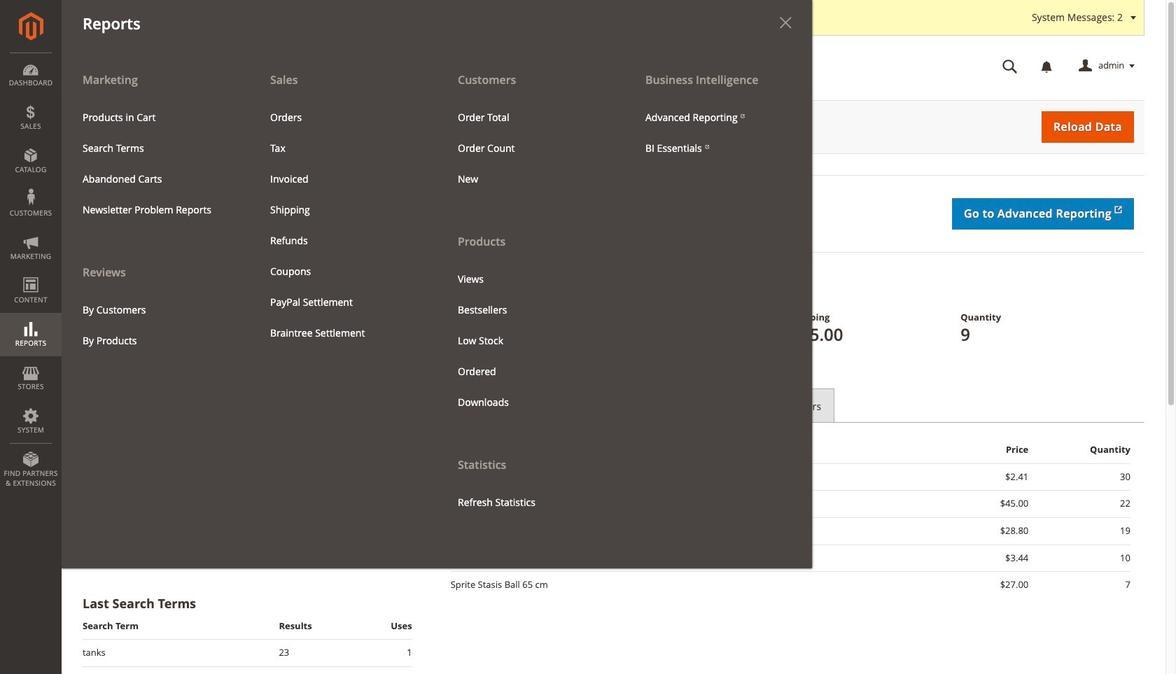 Task type: vqa. For each thing, say whether or not it's contained in the screenshot.
menu
yes



Task type: locate. For each thing, give the bounding box(es) containing it.
menu bar
[[0, 0, 813, 569]]

menu
[[62, 64, 813, 569], [62, 64, 249, 356], [437, 64, 625, 518], [72, 102, 239, 225], [260, 102, 427, 349], [448, 102, 614, 195], [635, 102, 802, 164], [448, 264, 614, 418], [72, 295, 239, 356]]

magento admin panel image
[[19, 12, 43, 41]]



